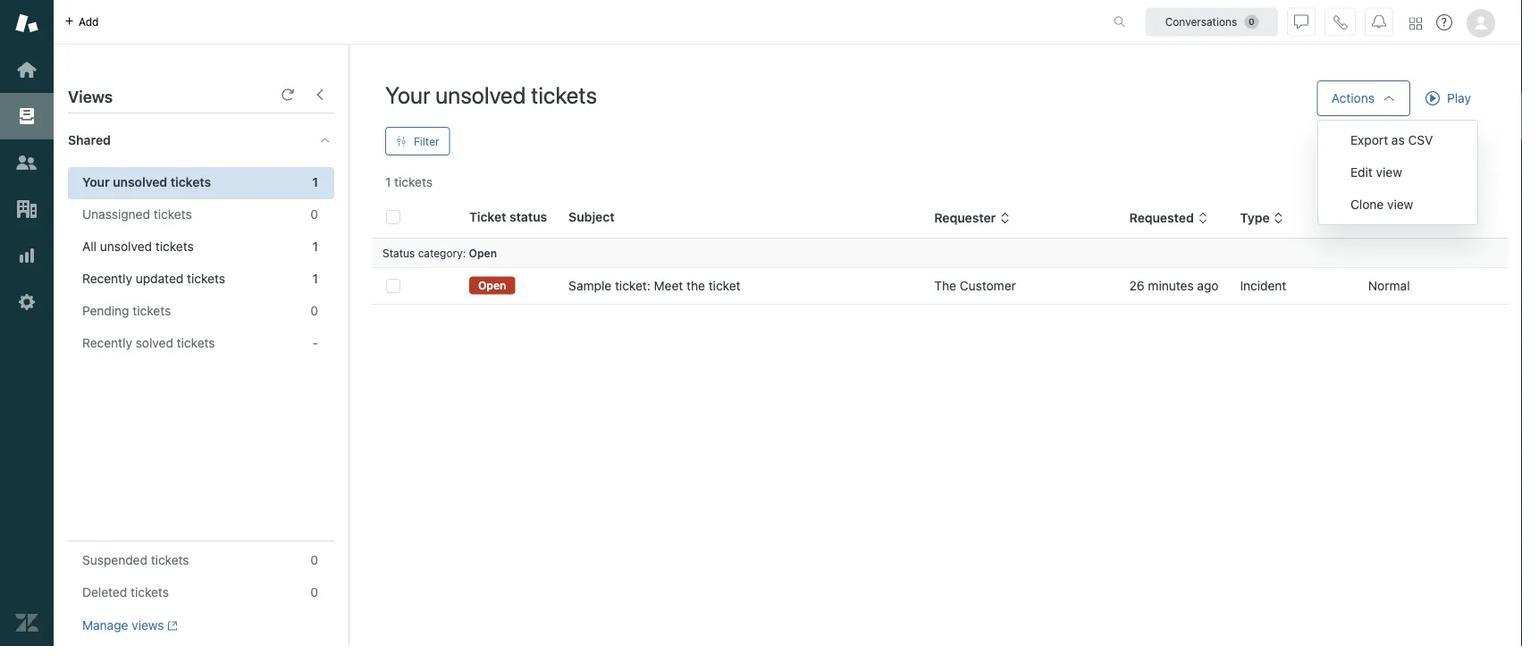 Task type: describe. For each thing, give the bounding box(es) containing it.
the customer
[[935, 279, 1017, 293]]

status category: open
[[383, 247, 497, 259]]

ticket:
[[615, 279, 651, 293]]

zendesk image
[[15, 612, 38, 635]]

0 vertical spatial unsolved
[[436, 81, 526, 108]]

requested button
[[1130, 210, 1209, 226]]

export as csv
[[1351, 133, 1434, 148]]

view for edit view
[[1377, 165, 1403, 180]]

open inside row
[[478, 279, 506, 292]]

solved
[[136, 336, 173, 351]]

status
[[510, 210, 547, 224]]

customer
[[960, 279, 1017, 293]]

0 for pending tickets
[[311, 304, 318, 318]]

requester button
[[935, 210, 1011, 226]]

0 for suspended tickets
[[311, 553, 318, 568]]

get started image
[[15, 58, 38, 81]]

refresh views pane image
[[281, 88, 295, 102]]

subject
[[569, 210, 615, 224]]

type
[[1241, 211, 1270, 225]]

conversations
[[1166, 16, 1238, 28]]

updated
[[136, 271, 184, 286]]

actions menu
[[1318, 120, 1479, 225]]

actions
[[1332, 91, 1375, 106]]

recently for recently solved tickets
[[82, 336, 132, 351]]

minutes
[[1149, 279, 1194, 293]]

shared
[[68, 133, 111, 148]]

edit view
[[1351, 165, 1403, 180]]

priority
[[1369, 211, 1413, 225]]

sample ticket: meet the ticket link
[[569, 277, 741, 295]]

actions button
[[1318, 80, 1411, 116]]

1 for recently updated tickets
[[313, 271, 318, 286]]

manage
[[82, 618, 128, 633]]

priority button
[[1369, 210, 1428, 226]]

suspended tickets
[[82, 553, 189, 568]]

pending
[[82, 304, 129, 318]]

play button
[[1411, 80, 1487, 116]]

ago
[[1198, 279, 1219, 293]]

1 vertical spatial unsolved
[[113, 175, 167, 190]]

clone
[[1351, 197, 1385, 212]]

requested
[[1130, 211, 1195, 225]]

unassigned tickets
[[82, 207, 192, 222]]

zendesk products image
[[1410, 17, 1423, 30]]

main element
[[0, 0, 54, 647]]

all unsolved tickets
[[82, 239, 194, 254]]

csv
[[1409, 133, 1434, 148]]

2 vertical spatial unsolved
[[100, 239, 152, 254]]

0 horizontal spatial your unsolved tickets
[[82, 175, 211, 190]]

unassigned
[[82, 207, 150, 222]]

play
[[1448, 91, 1472, 106]]

status
[[383, 247, 415, 259]]

1 for your unsolved tickets
[[312, 175, 318, 190]]

1 down filter button at the top left
[[385, 175, 391, 190]]

ticket status
[[469, 210, 547, 224]]

0 for unassigned tickets
[[311, 207, 318, 222]]

0 vertical spatial open
[[469, 247, 497, 259]]

requester
[[935, 211, 997, 225]]

deleted tickets
[[82, 585, 169, 600]]

clone view
[[1351, 197, 1414, 212]]



Task type: vqa. For each thing, say whether or not it's contained in the screenshot.
"Export as CSV"
yes



Task type: locate. For each thing, give the bounding box(es) containing it.
type button
[[1241, 210, 1285, 226]]

your unsolved tickets up unassigned tickets
[[82, 175, 211, 190]]

1 vertical spatial recently
[[82, 336, 132, 351]]

1 up '-' on the left of page
[[313, 271, 318, 286]]

open down status category: open
[[478, 279, 506, 292]]

1 vertical spatial your
[[82, 175, 110, 190]]

26 minutes ago
[[1130, 279, 1219, 293]]

views image
[[15, 105, 38, 128]]

view
[[1377, 165, 1403, 180], [1388, 197, 1414, 212]]

your
[[385, 81, 431, 108], [82, 175, 110, 190]]

0 for deleted tickets
[[311, 585, 318, 600]]

2 recently from the top
[[82, 336, 132, 351]]

1 horizontal spatial your unsolved tickets
[[385, 81, 597, 108]]

2 0 from the top
[[311, 304, 318, 318]]

as
[[1392, 133, 1406, 148]]

your unsolved tickets
[[385, 81, 597, 108], [82, 175, 211, 190]]

filter button
[[385, 127, 450, 156]]

normal
[[1369, 279, 1411, 293]]

your up filter button at the top left
[[385, 81, 431, 108]]

category:
[[418, 247, 466, 259]]

1
[[312, 175, 318, 190], [385, 175, 391, 190], [313, 239, 318, 254], [313, 271, 318, 286]]

add button
[[54, 0, 110, 44]]

(opens in a new tab) image
[[164, 621, 178, 632]]

row
[[372, 268, 1510, 304]]

0
[[311, 207, 318, 222], [311, 304, 318, 318], [311, 553, 318, 568], [311, 585, 318, 600]]

your unsolved tickets up filter
[[385, 81, 597, 108]]

customers image
[[15, 151, 38, 174]]

unsolved
[[436, 81, 526, 108], [113, 175, 167, 190], [100, 239, 152, 254]]

1 recently from the top
[[82, 271, 132, 286]]

open down ticket
[[469, 247, 497, 259]]

0 horizontal spatial your
[[82, 175, 110, 190]]

the
[[935, 279, 957, 293]]

view right clone
[[1388, 197, 1414, 212]]

0 vertical spatial your
[[385, 81, 431, 108]]

unsolved up unassigned tickets
[[113, 175, 167, 190]]

ticket
[[469, 210, 507, 224]]

unsolved down unassigned
[[100, 239, 152, 254]]

tickets
[[531, 81, 597, 108], [171, 175, 211, 190], [394, 175, 433, 190], [154, 207, 192, 222], [155, 239, 194, 254], [187, 271, 225, 286], [133, 304, 171, 318], [177, 336, 215, 351], [151, 553, 189, 568], [131, 585, 169, 600]]

reporting image
[[15, 244, 38, 267]]

sample
[[569, 279, 612, 293]]

organizations image
[[15, 198, 38, 221]]

recently solved tickets
[[82, 336, 215, 351]]

shared heading
[[54, 114, 349, 167]]

views
[[68, 87, 113, 106]]

1 0 from the top
[[311, 207, 318, 222]]

the
[[687, 279, 706, 293]]

4 0 from the top
[[311, 585, 318, 600]]

manage views
[[82, 618, 164, 633]]

recently
[[82, 271, 132, 286], [82, 336, 132, 351]]

views
[[132, 618, 164, 633]]

unsolved up filter
[[436, 81, 526, 108]]

all
[[82, 239, 97, 254]]

conversations button
[[1146, 8, 1279, 36]]

notifications image
[[1373, 15, 1387, 29]]

edit
[[1351, 165, 1373, 180]]

recently for recently updated tickets
[[82, 271, 132, 286]]

1 vertical spatial your unsolved tickets
[[82, 175, 211, 190]]

1 left the status
[[313, 239, 318, 254]]

collapse views pane image
[[313, 88, 327, 102]]

sample ticket: meet the ticket
[[569, 279, 741, 293]]

export
[[1351, 133, 1389, 148]]

26
[[1130, 279, 1145, 293]]

button displays agent's chat status as invisible. image
[[1295, 15, 1309, 29]]

3 0 from the top
[[311, 553, 318, 568]]

manage views link
[[82, 618, 178, 634]]

row containing sample ticket: meet the ticket
[[372, 268, 1510, 304]]

shared button
[[54, 114, 301, 167]]

incident
[[1241, 279, 1287, 293]]

0 vertical spatial your unsolved tickets
[[385, 81, 597, 108]]

1 vertical spatial open
[[478, 279, 506, 292]]

-
[[313, 336, 318, 351]]

recently down pending
[[82, 336, 132, 351]]

view right edit
[[1377, 165, 1403, 180]]

open
[[469, 247, 497, 259], [478, 279, 506, 292]]

zendesk support image
[[15, 12, 38, 35]]

recently up pending
[[82, 271, 132, 286]]

1 horizontal spatial your
[[385, 81, 431, 108]]

0 vertical spatial view
[[1377, 165, 1403, 180]]

admin image
[[15, 291, 38, 314]]

recently updated tickets
[[82, 271, 225, 286]]

1 down collapse views pane 'icon' at the top left
[[312, 175, 318, 190]]

get help image
[[1437, 14, 1453, 30]]

meet
[[654, 279, 683, 293]]

ticket
[[709, 279, 741, 293]]

1 vertical spatial view
[[1388, 197, 1414, 212]]

deleted
[[82, 585, 127, 600]]

pending tickets
[[82, 304, 171, 318]]

1 for all unsolved tickets
[[313, 239, 318, 254]]

your up unassigned
[[82, 175, 110, 190]]

view for clone view
[[1388, 197, 1414, 212]]

0 vertical spatial recently
[[82, 271, 132, 286]]

add
[[79, 16, 99, 28]]

suspended
[[82, 553, 148, 568]]

1 tickets
[[385, 175, 433, 190]]

filter
[[414, 135, 440, 148]]



